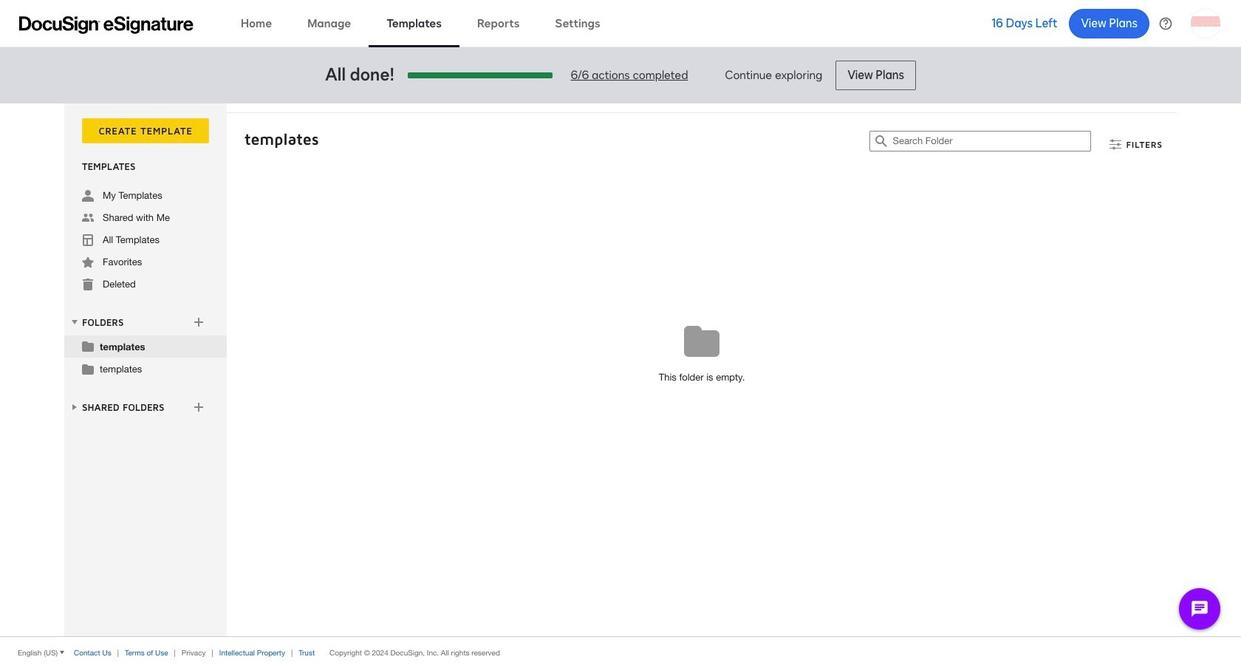 Task type: locate. For each thing, give the bounding box(es) containing it.
Search Folder text field
[[893, 132, 1091, 151]]

folder image
[[82, 340, 94, 352]]

view folders image
[[69, 316, 81, 328]]

shared image
[[82, 212, 94, 224]]

secondary navigation region
[[64, 103, 1181, 636]]

user image
[[82, 190, 94, 202]]

templates image
[[82, 234, 94, 246]]

star filled image
[[82, 256, 94, 268]]



Task type: describe. For each thing, give the bounding box(es) containing it.
more info region
[[0, 636, 1242, 668]]

view shared folders image
[[69, 401, 81, 413]]

trash image
[[82, 279, 94, 290]]

your uploaded profile image image
[[1191, 8, 1221, 38]]

docusign esignature image
[[19, 16, 194, 34]]

folder image
[[82, 363, 94, 375]]



Task type: vqa. For each thing, say whether or not it's contained in the screenshot.
the shared image
yes



